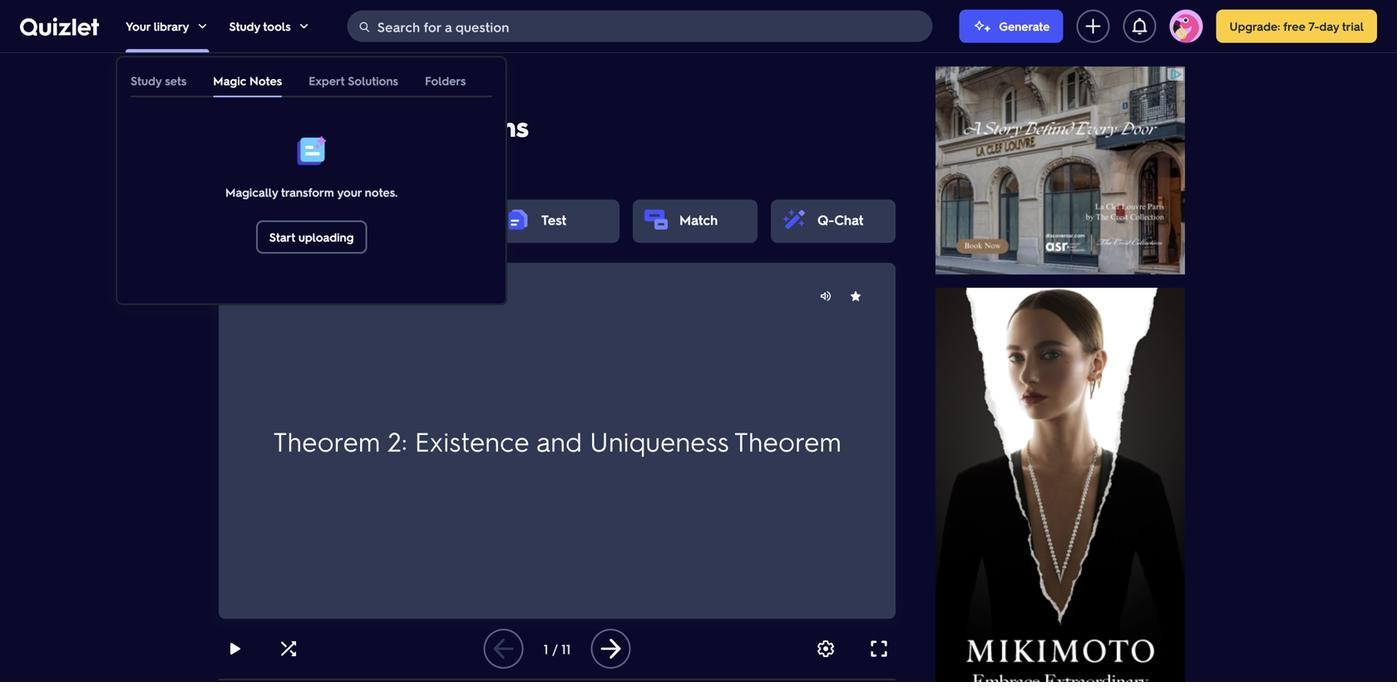 Task type: vqa. For each thing, say whether or not it's contained in the screenshot.
Study associated with Study sets
yes



Task type: locate. For each thing, give the bounding box(es) containing it.
1 vertical spatial only
[[716, 355, 752, 378]]

7-
[[1309, 19, 1320, 34]]

trial
[[1343, 19, 1364, 34]]

if right 'is,'
[[665, 355, 675, 378]]

column left -
[[529, 355, 590, 378]]

1 horizontal spatial study
[[229, 19, 260, 34]]

None search field
[[347, 10, 933, 42]]

caret down image for tools
[[297, 20, 311, 33]]

16 studiers recently
[[239, 158, 359, 175]]

augmented down not
[[422, 384, 517, 408]]

1 horizontal spatial linear
[[330, 81, 363, 96]]

if
[[485, 325, 495, 349], [577, 325, 587, 349], [665, 355, 675, 378], [757, 355, 767, 378]]

slash forward image for math
[[249, 82, 263, 95]]

linear algebra
[[330, 81, 410, 96]]

form up nonzero.
[[324, 384, 364, 408]]

1 horizontal spatial slash forward image
[[314, 82, 327, 95]]

2 caret down image from the left
[[297, 20, 311, 33]]

notes.
[[365, 185, 398, 200]]

slash forward image right algebra link
[[314, 82, 327, 95]]

start
[[269, 230, 295, 245]]

1 slash forward image from the left
[[249, 82, 263, 95]]

1
[[544, 640, 548, 658]]

0 vertical spatial linear
[[330, 81, 363, 96]]

study sets
[[131, 73, 187, 88]]

augmented
[[252, 355, 347, 378], [422, 384, 517, 408]]

2 quizlet image from the top
[[20, 17, 99, 36]]

2 horizontal spatial and
[[680, 355, 711, 378]]

0 vertical spatial and
[[500, 325, 531, 349]]

form left [0
[[734, 384, 774, 408]]

form
[[324, 384, 364, 408], [734, 384, 774, 408]]

0 horizontal spatial caret down image
[[196, 20, 209, 33]]

2 vertical spatial and
[[536, 424, 582, 458]]

Search field
[[348, 11, 932, 42]]

study
[[229, 19, 260, 34], [131, 73, 162, 88]]

uniqueness
[[590, 424, 729, 458]]

1 vertical spatial column
[[529, 355, 590, 378]]

theorem down [0
[[734, 424, 842, 458]]

a left linear
[[252, 325, 261, 349]]

caret down image
[[196, 20, 209, 33], [297, 20, 311, 33]]

start uploading button
[[256, 220, 367, 254]]

1 vertical spatial is
[[408, 355, 420, 378]]

1 horizontal spatial and
[[536, 424, 582, 458]]

study inside study sets tab
[[131, 73, 162, 88]]

profile picture image
[[1170, 10, 1203, 43]]

study left tools
[[229, 19, 260, 34]]

expert solutions
[[309, 73, 398, 88]]

upgrade:
[[1230, 19, 1281, 34]]

caret down image right library
[[196, 20, 209, 33]]

a
[[295, 289, 301, 304], [252, 325, 261, 349], [467, 355, 477, 378]]

pivot
[[482, 355, 524, 378]]

expert
[[309, 73, 345, 88]]

and right 'is,'
[[680, 355, 711, 378]]

0 horizontal spatial matrix
[[352, 355, 403, 378]]

match
[[680, 211, 718, 228]]

1 horizontal spatial column
[[707, 325, 769, 349]]

study inside 'study tools' button
[[229, 19, 260, 34]]

a right get
[[295, 289, 301, 304]]

caret down image inside your library button
[[196, 20, 209, 33]]

upgrade: free 7-day trial button
[[1217, 10, 1378, 43]]

/
[[552, 640, 558, 658]]

test
[[542, 211, 567, 228]]

1 / 11
[[544, 640, 571, 658]]

algebra
[[266, 81, 310, 96], [366, 81, 410, 96], [300, 109, 400, 143]]

1 advertisement element from the top
[[936, 67, 1185, 275]]

and down has
[[536, 424, 582, 458]]

2 vertical spatial a
[[467, 355, 477, 378]]

1 horizontal spatial is
[[408, 355, 420, 378]]

theorem down echelon
[[273, 424, 380, 458]]

q-chat
[[818, 211, 864, 228]]

matrix
[[352, 355, 403, 378], [522, 384, 573, 408]]

test link
[[542, 211, 567, 228]]

matrix left has
[[522, 384, 573, 408]]

if up has
[[577, 325, 587, 349]]

0 vertical spatial matrix
[[352, 355, 403, 378]]

generate button
[[959, 10, 1063, 43]]

start uploading
[[269, 230, 354, 245]]

11
[[562, 640, 571, 658]]

b]
[[833, 384, 851, 408]]

0 horizontal spatial a
[[252, 325, 261, 349]]

2 form from the left
[[734, 384, 774, 408]]

star filled image
[[849, 289, 863, 303]]

advertisement element
[[936, 67, 1185, 275], [936, 288, 1185, 682]]

magically transform your notes.
[[225, 185, 398, 200]]

matrix down system
[[352, 355, 403, 378]]

0 horizontal spatial only
[[536, 325, 572, 349]]

the
[[592, 325, 618, 349], [796, 325, 823, 349], [390, 384, 417, 408], [703, 384, 730, 408]]

and up pivot
[[500, 325, 531, 349]]

and
[[500, 325, 531, 349], [680, 355, 711, 378], [536, 424, 582, 458]]

magic notes tab
[[213, 64, 282, 97]]

consistent
[[396, 325, 480, 349]]

0 vertical spatial advertisement element
[[936, 67, 1185, 275]]

1 horizontal spatial form
[[734, 384, 774, 408]]

day
[[1320, 19, 1340, 34]]

0 horizontal spatial linear
[[219, 109, 294, 143]]

0 vertical spatial is
[[379, 325, 391, 349]]

only
[[536, 325, 572, 349], [716, 355, 752, 378]]

options image
[[816, 639, 836, 659]]

1 vertical spatial augmented
[[422, 384, 517, 408]]

tab list
[[117, 64, 506, 97]]

augmented down linear
[[252, 355, 347, 378]]

the right row
[[703, 384, 730, 408]]

fullscreen image
[[869, 639, 889, 659]]

arrow right image
[[597, 636, 624, 662]]

0 horizontal spatial is
[[379, 325, 391, 349]]

is right system
[[379, 325, 391, 349]]

0 horizontal spatial form
[[324, 384, 364, 408]]

caret down image inside 'study tools' button
[[297, 20, 311, 33]]

generate
[[999, 19, 1050, 34]]

0 horizontal spatial study
[[131, 73, 162, 88]]

1 vertical spatial linear
[[219, 109, 294, 143]]

of right row
[[681, 384, 698, 408]]

the up 2:
[[390, 384, 417, 408]]

1 horizontal spatial matrix
[[522, 384, 573, 408]]

of up an
[[774, 325, 791, 349]]

study tools
[[229, 19, 291, 34]]

tools
[[263, 19, 291, 34]]

q-chat link
[[818, 211, 864, 228]]

quizlet image
[[20, 17, 99, 36], [20, 17, 99, 36]]

[0
[[779, 384, 796, 408]]

0 vertical spatial study
[[229, 19, 260, 34]]

of up nonzero.
[[369, 384, 386, 408]]

star filled image
[[849, 289, 863, 303]]

caret down image right tools
[[297, 20, 311, 33]]

1 horizontal spatial caret down image
[[297, 20, 311, 33]]

1 vertical spatial a
[[252, 325, 261, 349]]

Search text field
[[377, 11, 928, 42]]

1 caret down image from the left
[[196, 20, 209, 33]]

2 theorem from the left
[[734, 424, 842, 458]]

theorem
[[273, 424, 380, 458], [734, 424, 842, 458]]

0 horizontal spatial augmented
[[252, 355, 347, 378]]

study sets tab
[[131, 64, 187, 97]]

slash forward image
[[249, 82, 263, 95], [314, 82, 327, 95]]

expert solutions tab
[[309, 64, 398, 97]]

0 vertical spatial augmented
[[252, 355, 347, 378]]

linear for linear algebra theorems
[[219, 109, 294, 143]]

that
[[608, 355, 639, 378]]

sparkle image
[[973, 16, 993, 36]]

is
[[379, 325, 391, 349], [408, 355, 420, 378]]

is left not
[[408, 355, 420, 378]]

magic
[[213, 73, 246, 88]]

1 horizontal spatial only
[[716, 355, 752, 378]]

0 horizontal spatial slash forward image
[[249, 82, 263, 95]]

0 vertical spatial column
[[707, 325, 769, 349]]

uploading
[[298, 230, 354, 245]]

0 horizontal spatial theorem
[[273, 424, 380, 458]]

-
[[596, 355, 603, 378]]

magically
[[225, 185, 278, 200]]

1 horizontal spatial a
[[295, 289, 301, 304]]

1 vertical spatial study
[[131, 73, 162, 88]]

your library button
[[126, 0, 209, 52]]

linear
[[330, 81, 363, 96], [219, 109, 294, 143]]

0 horizontal spatial and
[[500, 325, 531, 349]]

1 vertical spatial advertisement element
[[936, 288, 1185, 682]]

column right rightmost
[[707, 325, 769, 349]]

play image
[[225, 639, 245, 659]]

linear algebra theorems
[[219, 109, 529, 143]]

column
[[707, 325, 769, 349], [529, 355, 590, 378]]

study left sets
[[131, 73, 162, 88]]

of
[[774, 325, 791, 349], [369, 384, 386, 408], [681, 384, 698, 408]]

notes
[[250, 73, 282, 88]]

slash forward image right math link
[[249, 82, 263, 95]]

a right not
[[467, 355, 477, 378]]

2 horizontal spatial of
[[774, 325, 791, 349]]

b
[[291, 414, 303, 438]]

hint
[[304, 289, 325, 304]]

library
[[154, 19, 189, 34]]

1 horizontal spatial augmented
[[422, 384, 517, 408]]

system
[[317, 325, 374, 349]]

2 slash forward image from the left
[[314, 82, 327, 95]]

lightbulb image
[[252, 289, 265, 302]]

2 advertisement element from the top
[[936, 288, 1185, 682]]

study for study sets
[[131, 73, 162, 88]]

solutions
[[348, 73, 398, 88]]

1 horizontal spatial theorem
[[734, 424, 842, 458]]

is,
[[644, 355, 660, 378]]

folders tab
[[425, 64, 466, 97]]



Task type: describe. For each thing, give the bounding box(es) containing it.
1 form from the left
[[324, 384, 364, 408]]

slash forward image for algebra
[[314, 82, 327, 95]]

0 vertical spatial a
[[295, 289, 301, 304]]

1 vertical spatial and
[[680, 355, 711, 378]]

1 quizlet image from the top
[[20, 17, 99, 36]]

create image
[[1083, 16, 1103, 36]]

theorems
[[406, 109, 529, 143]]

a linear system is consistent if and only if the rightmost column of the augmented matrix is not a pivot column - that is, if and only if an echelon form of the augmented matrix has no row of the form [0 ... 0 b] with b nonzero.
[[252, 325, 851, 438]]

theorem 2: existence and uniqueness theorem
[[273, 424, 842, 458]]

get a hint
[[272, 289, 325, 304]]

sets
[[165, 73, 187, 88]]

no
[[611, 384, 640, 408]]

your
[[126, 19, 150, 34]]

recently
[[307, 158, 359, 175]]

your
[[337, 185, 362, 200]]

match link
[[680, 211, 718, 228]]

1 vertical spatial matrix
[[522, 384, 573, 408]]

2 horizontal spatial a
[[467, 355, 477, 378]]

arrow left image
[[491, 636, 517, 662]]

math link
[[219, 80, 246, 96]]

has
[[578, 384, 606, 408]]

16
[[239, 158, 251, 175]]

1 horizontal spatial of
[[681, 384, 698, 408]]

...
[[801, 384, 812, 408]]

upgrade: free 7-day trial
[[1230, 19, 1364, 34]]

an
[[772, 355, 792, 378]]

theorem 2: existence and uniqueness theorem element
[[252, 309, 863, 572]]

free
[[1284, 19, 1306, 34]]

caret down image for library
[[196, 20, 209, 33]]

create from notes image
[[292, 131, 332, 171]]

1 theorem from the left
[[273, 424, 380, 458]]

chat
[[835, 211, 864, 228]]

not
[[425, 355, 463, 378]]

a linear system is consistent if and only if the rightmost column of the augmented matrix is not a pivot column - that is, if and only if an echelon form of the augmented matrix has no row of the form [0 ... 0 b] with b nonzero. 

if a linear system is consistent, then the solution set contains either (i) a unique solution, when there are no free variables, or (ii) infinitely many solutions, when there is at least one free variable. element
[[252, 309, 863, 572]]

if left an
[[757, 355, 767, 378]]

bell image
[[1130, 16, 1150, 36]]

math
[[219, 81, 246, 96]]

sound image
[[819, 289, 833, 303]]

flashcards
[[265, 211, 332, 228]]

magic notes
[[213, 73, 282, 88]]

2:
[[388, 424, 407, 458]]

echelon
[[252, 384, 319, 408]]

the down sound "icon"
[[796, 325, 823, 349]]

with
[[252, 414, 286, 438]]

folders
[[425, 73, 466, 88]]

transform
[[281, 185, 334, 200]]

algebra link
[[266, 80, 310, 96]]

study tools button
[[229, 0, 311, 52]]

get
[[272, 289, 292, 304]]

shuffle image
[[279, 639, 299, 659]]

q-
[[818, 211, 835, 228]]

algebra for linear algebra
[[366, 81, 410, 96]]

linear
[[267, 325, 312, 349]]

your library
[[126, 19, 189, 34]]

0 vertical spatial only
[[536, 325, 572, 349]]

row
[[645, 384, 676, 408]]

algebra for linear algebra theorems
[[300, 109, 400, 143]]

rightmost
[[623, 325, 702, 349]]

study for study tools
[[229, 19, 260, 34]]

studiers
[[255, 158, 304, 175]]

linear algebra link
[[330, 80, 410, 96]]

0 horizontal spatial column
[[529, 355, 590, 378]]

linear for linear algebra
[[330, 81, 363, 96]]

search image
[[358, 20, 372, 34]]

existence
[[415, 424, 530, 458]]

0 horizontal spatial of
[[369, 384, 386, 408]]

the up -
[[592, 325, 618, 349]]

flashcards link
[[265, 211, 332, 228]]

0
[[817, 384, 828, 408]]

if up pivot
[[485, 325, 495, 349]]

tab list containing study sets
[[117, 64, 506, 97]]

nonzero.
[[308, 414, 380, 438]]



